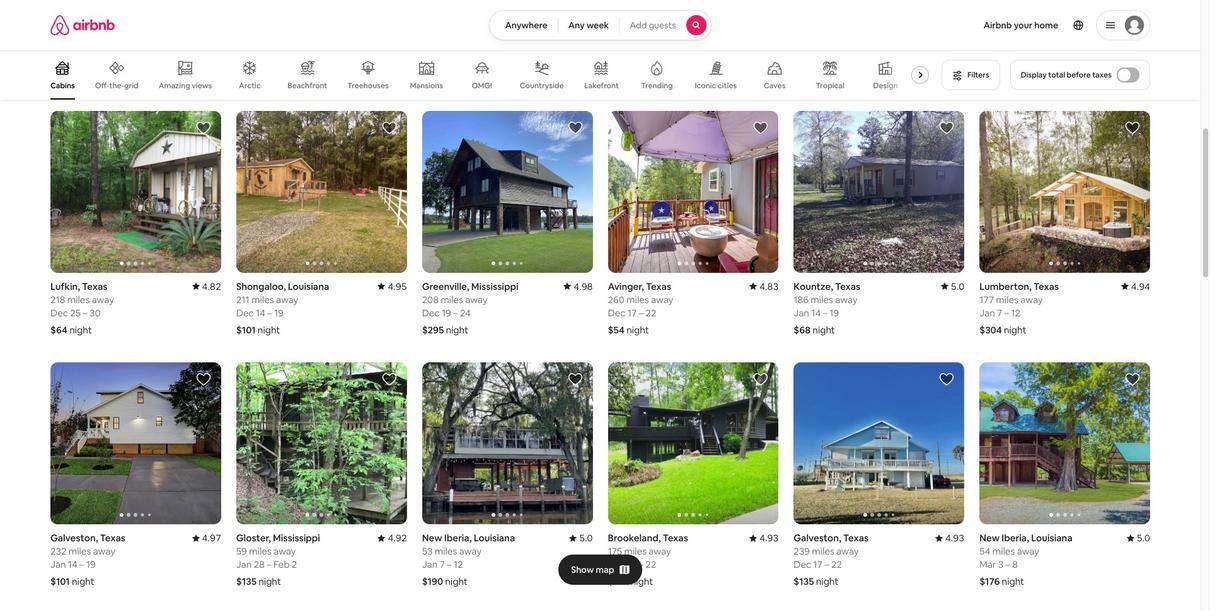 Task type: describe. For each thing, give the bounding box(es) containing it.
miles inside new iberia, louisiana 53 miles away jan 7 – 12 $190 night
[[435, 546, 457, 558]]

louisiana inside new iberia, louisiana 54 miles away mar 3 – 8 $176 night
[[1032, 532, 1073, 544]]

away for shongaloo, louisiana 211 miles away dec 14 – 19 $101 night
[[276, 294, 299, 306]]

jan inside 214 miles away jan 2 – 7 $492 night
[[236, 55, 252, 67]]

omg!
[[472, 81, 492, 91]]

cities
[[718, 81, 737, 91]]

add to wishlist: new iberia, louisiana image for new iberia, louisiana 53 miles away jan 7 – 12 $190 night
[[568, 372, 583, 387]]

miles for avinger, texas 260 miles away dec 17 – 22 $54 night
[[627, 294, 649, 306]]

– for brookeland, texas 175 miles away dec 17 – 22 $194 night
[[639, 559, 644, 571]]

$194
[[608, 576, 629, 588]]

gloster, mississippi 59 miles away jan 28 – feb 2 $135 night
[[236, 532, 320, 588]]

away for brooksville, mississippi 247 miles away feb 2 – 7 $140 night
[[650, 42, 673, 54]]

gulfport,
[[422, 29, 464, 41]]

– inside new iberia, louisiana 54 miles away mar 3 – 8 $176 night
[[1006, 559, 1011, 571]]

4.93 for galveston, texas 239 miles away dec 17 – 22 $135 night
[[946, 532, 965, 544]]

group for greenville, mississippi 208 miles away dec 19 – 24 $295 night
[[422, 111, 593, 273]]

iconic cities
[[695, 81, 737, 91]]

4.79 out of 5 average rating image
[[1122, 29, 1151, 41]]

lufkin,
[[50, 281, 80, 293]]

texas for 260 miles away
[[646, 281, 672, 293]]

4.98 out of 5 average rating image
[[564, 281, 593, 293]]

texas for 218 miles away
[[82, 281, 108, 293]]

7 inside new iberia, louisiana 53 miles away jan 7 – 12 $190 night
[[440, 559, 445, 571]]

7 inside lumberton, texas 177 miles away jan 7 – 12 $304 night
[[998, 307, 1003, 319]]

miles for gulfport, mississippi 124 miles away jan 8 – 13 $91 night
[[439, 42, 461, 54]]

4.95 out of 5 average rating image
[[378, 281, 407, 293]]

night inside 214 miles away jan 2 – 7 $492 night
[[261, 72, 283, 84]]

lakefront
[[585, 81, 619, 91]]

15
[[812, 55, 821, 67]]

186
[[794, 294, 809, 306]]

$135 inside 'galveston, texas 239 miles away dec 17 – 22 $135 night'
[[794, 576, 815, 588]]

218
[[50, 294, 65, 306]]

30
[[90, 307, 101, 319]]

away for brookeland, texas 175 miles away dec 17 – 22 $194 night
[[649, 546, 672, 558]]

night for shongaloo, louisiana 211 miles away dec 14 – 19 $101 night
[[258, 324, 280, 336]]

17 for 260
[[628, 307, 637, 319]]

dec for 175
[[608, 559, 626, 571]]

2 inside brooksville, mississippi 247 miles away feb 2 – 7 $140 night
[[626, 55, 632, 67]]

miles for lumberton, texas 177 miles away jan 7 – 12 $304 night
[[997, 294, 1019, 306]]

ellisville, mississippi 136 miles away dec 17 – 22 $159 night
[[50, 29, 136, 84]]

19 for 4.97
[[86, 559, 96, 571]]

away for galveston, texas 239 miles away dec 17 – 22 $135 night
[[837, 546, 859, 558]]

$295
[[422, 324, 444, 336]]

map
[[596, 564, 615, 576]]

beachfront
[[288, 81, 328, 91]]

gulfport, mississippi 124 miles away jan 8 – 13 $91 night
[[422, 29, 513, 84]]

mississippi for gloster, mississippi 59 miles away jan 28 – feb 2 $135 night
[[273, 532, 320, 544]]

4.82 for lufkin, texas 218 miles away dec 25 – 30 $64 night
[[202, 281, 221, 293]]

night for ellisville, mississippi 136 miles away dec 17 – 22 $159 night
[[73, 72, 96, 84]]

mississippi for ellisville, mississippi 136 miles away dec 17 – 22 $159 night
[[89, 29, 136, 41]]

galveston, for 239
[[794, 532, 842, 544]]

add to wishlist: brookeland, texas image
[[754, 372, 769, 387]]

– for lumberton, texas 177 miles away jan 7 – 12 $304 night
[[1005, 307, 1010, 319]]

$101 for galveston, texas 232 miles away jan 14 – 19 $101 night
[[50, 576, 70, 588]]

off-
[[95, 81, 109, 91]]

add guests
[[630, 20, 676, 31]]

mar
[[980, 559, 997, 571]]

views
[[192, 81, 212, 91]]

airbnb
[[984, 20, 1013, 31]]

$190
[[422, 576, 443, 588]]

add to wishlist: lufkin, texas image
[[196, 120, 211, 135]]

7 inside 214 miles away jan 2 – 7 $492 night
[[268, 55, 273, 67]]

4.79
[[1132, 29, 1151, 41]]

177
[[980, 294, 995, 306]]

away inside new iberia, louisiana 53 miles away jan 7 – 12 $190 night
[[460, 546, 482, 558]]

5.0 out of 5 average rating image for new iberia, louisiana 53 miles away jan 7 – 12 $190 night
[[570, 532, 593, 544]]

taxes
[[1093, 70, 1112, 80]]

247
[[608, 42, 624, 54]]

4.82 for gulfport, mississippi 124 miles away jan 8 – 13 $91 night
[[574, 29, 593, 41]]

$159
[[50, 72, 71, 84]]

jan inside gulfport, mississippi 124 miles away jan 8 – 13 $91 night
[[422, 55, 438, 67]]

miles for kountze, texas 186 miles away jan 14 – 19 $68 night
[[811, 294, 834, 306]]

22 for avinger,
[[646, 307, 657, 319]]

jan inside the 'gloster, mississippi 59 miles away jan 28 – feb 2 $135 night'
[[236, 559, 252, 571]]

night for galveston, texas 239 miles away dec 17 – 22 $135 night
[[817, 576, 839, 588]]

21
[[1018, 55, 1027, 67]]

$68
[[794, 324, 811, 336]]

5.0 out of 5 average rating image for new iberia, louisiana 54 miles away mar 3 – 8 $176 night
[[1127, 532, 1151, 544]]

show map button
[[559, 555, 642, 585]]

group for lumberton, texas 177 miles away jan 7 – 12 $304 night
[[980, 111, 1151, 273]]

4.93 out of 5 average rating image
[[750, 532, 779, 544]]

– inside new iberia, louisiana 53 miles away jan 7 – 12 $190 night
[[447, 559, 452, 571]]

anywhere button
[[490, 10, 559, 40]]

jan inside 76 miles away jan 15 – 20 $285 night
[[794, 55, 810, 67]]

miles for shongaloo, louisiana 211 miles away dec 14 – 19 $101 night
[[252, 294, 274, 306]]

4.93 for brookeland, texas 175 miles away dec 17 – 22 $194 night
[[760, 532, 779, 544]]

miles for galveston, texas 232 miles away jan 14 – 19 $101 night
[[69, 546, 91, 558]]

miles for galveston, texas 239 miles away dec 17 – 22 $135 night
[[812, 546, 835, 558]]

16
[[1000, 55, 1009, 67]]

mississippi for brooksville, mississippi 247 miles away feb 2 – 7 $140 night
[[661, 29, 708, 41]]

add to wishlist: shongaloo, louisiana image
[[382, 120, 397, 135]]

group for kountze, texas 186 miles away jan 14 – 19 $68 night
[[794, 111, 965, 273]]

2 inside 214 miles away jan 2 – 7 $492 night
[[254, 55, 259, 67]]

4.92
[[388, 532, 407, 544]]

59
[[236, 546, 247, 558]]

your
[[1014, 20, 1033, 31]]

lumberton,
[[980, 281, 1032, 293]]

dec for 260
[[608, 307, 626, 319]]

5.0 for new iberia, louisiana 54 miles away mar 3 – 8 $176 night
[[1137, 532, 1151, 544]]

214
[[236, 42, 251, 54]]

away inside 76 miles away jan 15 – 20 $285 night
[[831, 42, 854, 54]]

lumberton, texas 177 miles away jan 7 – 12 $304 night
[[980, 281, 1060, 336]]

4.83 out of 5 average rating image
[[750, 281, 779, 293]]

group containing off-the-grid
[[50, 50, 935, 100]]

new iberia, louisiana 53 miles away jan 7 – 12 $190 night
[[422, 532, 515, 588]]

off-the-grid
[[95, 81, 139, 91]]

night inside 76 miles away jan 15 – 20 $285 night
[[818, 72, 841, 84]]

$91
[[422, 72, 438, 84]]

4.82 out of 5 average rating image
[[564, 29, 593, 41]]

brooksville, mississippi 247 miles away feb 2 – 7 $140 night
[[608, 29, 708, 84]]

group for brookeland, texas 175 miles away dec 17 – 22 $194 night
[[608, 363, 779, 525]]

$64
[[50, 324, 67, 336]]

miles for lufkin, texas 218 miles away dec 25 – 30 $64 night
[[67, 294, 90, 306]]

away for ellisville, mississippi 136 miles away dec 17 – 22 $159 night
[[92, 42, 114, 54]]

caves
[[764, 81, 786, 91]]

– for kountze, texas 186 miles away jan 14 – 19 $68 night
[[823, 307, 828, 319]]

filters button
[[942, 60, 1001, 90]]

dec for 218
[[50, 307, 68, 319]]

– for gulfport, mississippi 124 miles away jan 8 – 13 $91 night
[[447, 55, 452, 67]]

night for gulfport, mississippi 124 miles away jan 8 – 13 $91 night
[[440, 72, 462, 84]]

$285
[[794, 72, 816, 84]]

show map
[[572, 564, 615, 576]]

260
[[608, 294, 625, 306]]

188
[[980, 42, 995, 54]]

19 inside greenville, mississippi 208 miles away dec 19 – 24 $295 night
[[442, 307, 451, 319]]

mississippi for gulfport, mississippi 124 miles away jan 8 – 13 $91 night
[[466, 29, 513, 41]]

miles inside 76 miles away jan 15 – 20 $285 night
[[807, 42, 829, 54]]

away for lumberton, texas 177 miles away jan 7 – 12 $304 night
[[1021, 294, 1044, 306]]

night inside new iberia, louisiana 54 miles away mar 3 – 8 $176 night
[[1002, 576, 1025, 588]]

week
[[587, 20, 609, 31]]

jan inside lumberton, texas 177 miles away jan 7 – 12 $304 night
[[980, 307, 996, 319]]

25
[[70, 307, 81, 319]]

208
[[422, 294, 439, 306]]

5.0 for kountze, texas 186 miles away jan 14 – 19 $68 night
[[952, 281, 965, 293]]

3
[[999, 559, 1004, 571]]

124
[[422, 42, 437, 54]]

22 for brookeland,
[[646, 559, 657, 571]]

– inside 214 miles away jan 2 – 7 $492 night
[[261, 55, 266, 67]]

night for kountze, texas 186 miles away jan 14 – 19 $68 night
[[813, 324, 836, 336]]

jan inside kountze, texas 186 miles away jan 14 – 19 $68 night
[[794, 307, 810, 319]]

amazing
[[159, 81, 190, 91]]

group for new iberia, louisiana 54 miles away mar 3 – 8 $176 night
[[980, 363, 1151, 525]]

away inside new iberia, louisiana 54 miles away mar 3 – 8 $176 night
[[1018, 546, 1040, 558]]

lufkin, texas 218 miles away dec 25 – 30 $64 night
[[50, 281, 114, 336]]

gloster,
[[236, 532, 271, 544]]

feb inside the 'gloster, mississippi 59 miles away jan 28 – feb 2 $135 night'
[[274, 559, 290, 571]]

miles for gloster, mississippi 59 miles away jan 28 – feb 2 $135 night
[[249, 546, 272, 558]]



Task type: vqa. For each thing, say whether or not it's contained in the screenshot.


Task type: locate. For each thing, give the bounding box(es) containing it.
night
[[73, 72, 96, 84], [261, 72, 283, 84], [631, 72, 654, 84], [818, 72, 841, 84], [440, 72, 462, 84], [1002, 72, 1025, 84], [69, 324, 92, 336], [258, 324, 280, 336], [627, 324, 649, 336], [813, 324, 836, 336], [446, 324, 469, 336], [1005, 324, 1027, 336], [72, 576, 94, 588], [259, 576, 281, 588], [631, 576, 654, 588], [817, 576, 839, 588], [445, 576, 468, 588], [1002, 576, 1025, 588]]

miles inside 214 miles away jan 2 – 7 $492 night
[[253, 42, 276, 54]]

away inside lufkin, texas 218 miles away dec 25 – 30 $64 night
[[92, 294, 114, 306]]

away inside the brookeland, texas 175 miles away dec 17 – 22 $194 night
[[649, 546, 672, 558]]

iberia, for 8
[[1002, 532, 1030, 544]]

– inside 76 miles away jan 15 – 20 $285 night
[[823, 55, 828, 67]]

galveston, up 232
[[50, 532, 98, 544]]

miles right 239
[[812, 546, 835, 558]]

louisiana inside shongaloo, louisiana 211 miles away dec 14 – 19 $101 night
[[288, 281, 329, 293]]

miles down shongaloo, on the top of the page
[[252, 294, 274, 306]]

miles up 15 on the right of the page
[[807, 42, 829, 54]]

0 horizontal spatial $135
[[236, 576, 257, 588]]

17 for 175
[[628, 559, 637, 571]]

2 new from the left
[[980, 532, 1000, 544]]

– inside lumberton, texas 177 miles away jan 7 – 12 $304 night
[[1005, 307, 1010, 319]]

1 horizontal spatial add to wishlist: new iberia, louisiana image
[[1126, 372, 1141, 387]]

dec inside shongaloo, louisiana 211 miles away dec 14 – 19 $101 night
[[236, 307, 254, 319]]

$140
[[608, 72, 629, 84]]

dec inside the brookeland, texas 175 miles away dec 17 – 22 $194 night
[[608, 559, 626, 571]]

8 left 13
[[440, 55, 445, 67]]

away for avinger, texas 260 miles away dec 17 – 22 $54 night
[[651, 294, 674, 306]]

add
[[630, 20, 647, 31]]

away up '30'
[[92, 294, 114, 306]]

76 miles away jan 15 – 20 $285 night
[[794, 42, 854, 84]]

away inside kountze, texas 186 miles away jan 14 – 19 $68 night
[[836, 294, 858, 306]]

away for homer, louisiana 188 miles away dec 16 – 21 $125 night
[[1022, 42, 1044, 54]]

2 $135 from the left
[[794, 576, 815, 588]]

miles inside lumberton, texas 177 miles away jan 7 – 12 $304 night
[[997, 294, 1019, 306]]

iberia, up '3'
[[1002, 532, 1030, 544]]

0 horizontal spatial 14
[[68, 559, 77, 571]]

away inside ellisville, mississippi 136 miles away dec 17 – 22 $159 night
[[92, 42, 114, 54]]

4.93 out of 5 average rating image
[[936, 532, 965, 544]]

before
[[1067, 70, 1091, 80]]

$135 down the 28
[[236, 576, 257, 588]]

1 vertical spatial 4.82
[[202, 281, 221, 293]]

dec for 211
[[236, 307, 254, 319]]

add to wishlist: kountze, texas image
[[940, 120, 955, 135]]

24
[[460, 307, 471, 319]]

airbnb your home
[[984, 20, 1059, 31]]

iberia, for 12
[[444, 532, 472, 544]]

jan down 59
[[236, 559, 252, 571]]

2 5.0 out of 5 average rating image from the left
[[1127, 532, 1151, 544]]

texas inside kountze, texas 186 miles away jan 14 – 19 $68 night
[[836, 281, 861, 293]]

dec down '218'
[[50, 307, 68, 319]]

miles inside 'galveston, texas 232 miles away jan 14 – 19 $101 night'
[[69, 546, 91, 558]]

texas inside lumberton, texas 177 miles away jan 7 – 12 $304 night
[[1034, 281, 1060, 293]]

shongaloo,
[[236, 281, 286, 293]]

1 horizontal spatial 5.0
[[952, 281, 965, 293]]

$101 for shongaloo, louisiana 211 miles away dec 14 – 19 $101 night
[[236, 324, 256, 336]]

feb inside brooksville, mississippi 247 miles away feb 2 – 7 $140 night
[[608, 55, 624, 67]]

$135 down 239
[[794, 576, 815, 588]]

20
[[830, 55, 841, 67]]

22 for ellisville,
[[88, 55, 99, 67]]

– for avinger, texas 260 miles away dec 17 – 22 $54 night
[[639, 307, 644, 319]]

1 vertical spatial 8
[[1013, 559, 1018, 571]]

away inside greenville, mississippi 208 miles away dec 19 – 24 $295 night
[[466, 294, 488, 306]]

miles right 53
[[435, 546, 457, 558]]

0 horizontal spatial $101
[[50, 576, 70, 588]]

night inside 'galveston, texas 232 miles away jan 14 – 19 $101 night'
[[72, 576, 94, 588]]

away right 260
[[651, 294, 674, 306]]

28
[[254, 559, 265, 571]]

8 inside new iberia, louisiana 54 miles away mar 3 – 8 $176 night
[[1013, 559, 1018, 571]]

dec for 208
[[422, 307, 440, 319]]

$135
[[236, 576, 257, 588], [794, 576, 815, 588]]

214 miles away jan 2 – 7 $492 night
[[236, 42, 300, 84]]

away inside 'galveston, texas 239 miles away dec 17 – 22 $135 night'
[[837, 546, 859, 558]]

away down guests
[[650, 42, 673, 54]]

away right 53
[[460, 546, 482, 558]]

miles right 214
[[253, 42, 276, 54]]

dec down 175 at the right bottom of page
[[608, 559, 626, 571]]

galveston, for 232
[[50, 532, 98, 544]]

0 horizontal spatial add to wishlist: new iberia, louisiana image
[[568, 372, 583, 387]]

239
[[794, 546, 810, 558]]

mississippi for greenville, mississippi 208 miles away dec 19 – 24 $295 night
[[472, 281, 519, 293]]

kountze, texas 186 miles away jan 14 – 19 $68 night
[[794, 281, 861, 336]]

dec down 239
[[794, 559, 812, 571]]

211
[[236, 294, 250, 306]]

away inside 214 miles away jan 2 – 7 $492 night
[[278, 42, 300, 54]]

1 vertical spatial $101
[[50, 576, 70, 588]]

new for 54
[[980, 532, 1000, 544]]

away for gloster, mississippi 59 miles away jan 28 – feb 2 $135 night
[[274, 546, 296, 558]]

texas inside lufkin, texas 218 miles away dec 25 – 30 $64 night
[[82, 281, 108, 293]]

–
[[81, 55, 86, 67], [261, 55, 266, 67], [634, 55, 639, 67], [823, 55, 828, 67], [447, 55, 452, 67], [1011, 55, 1016, 67], [83, 307, 87, 319], [268, 307, 272, 319], [639, 307, 644, 319], [823, 307, 828, 319], [454, 307, 458, 319], [1005, 307, 1010, 319], [80, 559, 84, 571], [267, 559, 272, 571], [639, 559, 644, 571], [825, 559, 830, 571], [447, 559, 452, 571], [1006, 559, 1011, 571]]

miles down lumberton,
[[997, 294, 1019, 306]]

$492
[[236, 72, 259, 84]]

jan down 53
[[422, 559, 438, 571]]

0 horizontal spatial 5.0 out of 5 average rating image
[[570, 532, 593, 544]]

4.94 out of 5 average rating image
[[1122, 281, 1151, 293]]

1 horizontal spatial 4.82
[[574, 29, 593, 41]]

dec for 136
[[50, 55, 68, 67]]

2 up $140
[[626, 55, 632, 67]]

night inside gulfport, mississippi 124 miles away jan 8 – 13 $91 night
[[440, 72, 462, 84]]

away down shongaloo, on the top of the page
[[276, 294, 299, 306]]

night for homer, louisiana 188 miles away dec 16 – 21 $125 night
[[1002, 72, 1025, 84]]

night inside lumberton, texas 177 miles away jan 7 – 12 $304 night
[[1005, 324, 1027, 336]]

– for lufkin, texas 218 miles away dec 25 – 30 $64 night
[[83, 307, 87, 319]]

mississippi right gloster,
[[273, 532, 320, 544]]

5.0
[[952, 281, 965, 293], [580, 532, 593, 544], [1137, 532, 1151, 544]]

miles up the 28
[[249, 546, 272, 558]]

group for galveston, texas 232 miles away jan 14 – 19 $101 night
[[50, 363, 221, 525]]

$125
[[980, 72, 1000, 84]]

miles inside ellisville, mississippi 136 miles away dec 17 – 22 $159 night
[[67, 42, 90, 54]]

0 horizontal spatial 8
[[440, 55, 445, 67]]

night inside homer, louisiana 188 miles away dec 16 – 21 $125 night
[[1002, 72, 1025, 84]]

0 vertical spatial $101
[[236, 324, 256, 336]]

jan down 124
[[422, 55, 438, 67]]

away up 24 at the bottom left of page
[[466, 294, 488, 306]]

– for brooksville, mississippi 247 miles away feb 2 – 7 $140 night
[[634, 55, 639, 67]]

2 iberia, from the left
[[1002, 532, 1030, 544]]

miles down brooksville,
[[626, 42, 648, 54]]

new up 53
[[422, 532, 442, 544]]

trending
[[642, 81, 673, 91]]

airbnb your home link
[[977, 12, 1066, 38]]

– inside the brookeland, texas 175 miles away dec 17 – 22 $194 night
[[639, 559, 644, 571]]

4.98
[[574, 281, 593, 293]]

amazing views
[[159, 81, 212, 91]]

away for kountze, texas 186 miles away jan 14 – 19 $68 night
[[836, 294, 858, 306]]

1 horizontal spatial new
[[980, 532, 1000, 544]]

14 for 211
[[256, 307, 266, 319]]

2 add to wishlist: new iberia, louisiana image from the left
[[1126, 372, 1141, 387]]

1 iberia, from the left
[[444, 532, 472, 544]]

0 horizontal spatial 4.82
[[202, 281, 221, 293]]

22
[[88, 55, 99, 67], [646, 307, 657, 319], [646, 559, 657, 571], [832, 559, 843, 571]]

$101 down the 211
[[236, 324, 256, 336]]

dec
[[50, 55, 68, 67], [980, 55, 998, 67], [50, 307, 68, 319], [236, 307, 254, 319], [608, 307, 626, 319], [422, 307, 440, 319], [608, 559, 626, 571], [794, 559, 812, 571]]

group for new iberia, louisiana 53 miles away jan 7 – 12 $190 night
[[422, 363, 593, 525]]

louisiana inside new iberia, louisiana 53 miles away jan 7 – 12 $190 night
[[474, 532, 515, 544]]

miles for greenville, mississippi 208 miles away dec 19 – 24 $295 night
[[441, 294, 463, 306]]

treehouses
[[348, 81, 389, 91]]

19 for 4.95
[[274, 307, 284, 319]]

22 for galveston,
[[832, 559, 843, 571]]

14 inside 'galveston, texas 232 miles away jan 14 – 19 $101 night'
[[68, 559, 77, 571]]

1 vertical spatial feb
[[274, 559, 290, 571]]

17
[[70, 55, 79, 67], [628, 307, 637, 319], [628, 559, 637, 571], [814, 559, 823, 571]]

jan down 177
[[980, 307, 996, 319]]

5.0 for new iberia, louisiana 53 miles away jan 7 – 12 $190 night
[[580, 532, 593, 544]]

brookeland, texas 175 miles away dec 17 – 22 $194 night
[[608, 532, 689, 588]]

2 galveston, from the left
[[794, 532, 842, 544]]

1 vertical spatial 12
[[454, 559, 463, 571]]

iconic
[[695, 81, 717, 91]]

1 horizontal spatial 8
[[1013, 559, 1018, 571]]

17 inside avinger, texas 260 miles away dec 17 – 22 $54 night
[[628, 307, 637, 319]]

texas for 239 miles away
[[844, 532, 869, 544]]

away up 21
[[1022, 42, 1044, 54]]

any
[[569, 20, 585, 31]]

1 horizontal spatial 12
[[1012, 307, 1021, 319]]

– inside lufkin, texas 218 miles away dec 25 – 30 $64 night
[[83, 307, 87, 319]]

group for gloster, mississippi 59 miles away jan 28 – feb 2 $135 night
[[236, 363, 407, 525]]

arctic
[[239, 81, 261, 91]]

group for galveston, texas 239 miles away dec 17 – 22 $135 night
[[794, 363, 965, 525]]

away inside lumberton, texas 177 miles away jan 7 – 12 $304 night
[[1021, 294, 1044, 306]]

– for greenville, mississippi 208 miles away dec 19 – 24 $295 night
[[454, 307, 458, 319]]

mississippi inside gulfport, mississippi 124 miles away jan 8 – 13 $91 night
[[466, 29, 513, 41]]

miles inside the brookeland, texas 175 miles away dec 17 – 22 $194 night
[[625, 546, 647, 558]]

0 vertical spatial 12
[[1012, 307, 1021, 319]]

add to wishlist: greenville, mississippi image
[[568, 120, 583, 135]]

1 horizontal spatial 4.93
[[946, 532, 965, 544]]

away for greenville, mississippi 208 miles away dec 19 – 24 $295 night
[[466, 294, 488, 306]]

add guests button
[[619, 10, 712, 40]]

miles down brookeland,
[[625, 546, 647, 558]]

feb down 247
[[608, 55, 624, 67]]

– inside gulfport, mississippi 124 miles away jan 8 – 13 $91 night
[[447, 55, 452, 67]]

new iberia, louisiana 54 miles away mar 3 – 8 $176 night
[[980, 532, 1073, 588]]

1 5.0 out of 5 average rating image from the left
[[570, 532, 593, 544]]

miles up 16
[[997, 42, 1020, 54]]

miles down greenville,
[[441, 294, 463, 306]]

mississippi right ellisville,
[[89, 29, 136, 41]]

galveston, texas 239 miles away dec 17 – 22 $135 night
[[794, 532, 869, 588]]

iberia, right "4.92"
[[444, 532, 472, 544]]

new inside new iberia, louisiana 54 miles away mar 3 – 8 $176 night
[[980, 532, 1000, 544]]

0 horizontal spatial galveston,
[[50, 532, 98, 544]]

dec down 208
[[422, 307, 440, 319]]

5.0 out of 5 average rating image
[[941, 281, 965, 293]]

miles down "gulfport,"
[[439, 42, 461, 54]]

away up off-
[[92, 42, 114, 54]]

54
[[980, 546, 991, 558]]

0 horizontal spatial 2
[[254, 55, 259, 67]]

the-
[[109, 81, 124, 91]]

away right 239
[[837, 546, 859, 558]]

shongaloo, louisiana 211 miles away dec 14 – 19 $101 night
[[236, 281, 329, 336]]

mississippi right the add
[[661, 29, 708, 41]]

14 for 186
[[812, 307, 821, 319]]

12 inside lumberton, texas 177 miles away jan 7 – 12 $304 night
[[1012, 307, 1021, 319]]

anywhere
[[505, 20, 548, 31]]

4.83
[[760, 281, 779, 293]]

$135 inside the 'gloster, mississippi 59 miles away jan 28 – feb 2 $135 night'
[[236, 576, 257, 588]]

away up omg!
[[464, 42, 486, 54]]

22 inside 'galveston, texas 239 miles away dec 17 – 22 $135 night'
[[832, 559, 843, 571]]

12 inside new iberia, louisiana 53 miles away jan 7 – 12 $190 night
[[454, 559, 463, 571]]

jan down 76
[[794, 55, 810, 67]]

17 inside 'galveston, texas 239 miles away dec 17 – 22 $135 night'
[[814, 559, 823, 571]]

1 new from the left
[[422, 532, 442, 544]]

miles for brookeland, texas 175 miles away dec 17 – 22 $194 night
[[625, 546, 647, 558]]

miles for homer, louisiana 188 miles away dec 16 – 21 $125 night
[[997, 42, 1020, 54]]

4.82 out of 5 average rating image
[[192, 281, 221, 293]]

1 horizontal spatial $135
[[794, 576, 815, 588]]

0 vertical spatial feb
[[608, 55, 624, 67]]

miles down ellisville,
[[67, 42, 90, 54]]

iberia,
[[444, 532, 472, 544], [1002, 532, 1030, 544]]

0 horizontal spatial 12
[[454, 559, 463, 571]]

miles inside new iberia, louisiana 54 miles away mar 3 – 8 $176 night
[[993, 546, 1016, 558]]

add to wishlist: galveston, texas image
[[940, 372, 955, 387]]

feb right the 28
[[274, 559, 290, 571]]

away right 232
[[93, 546, 115, 558]]

dec inside ellisville, mississippi 136 miles away dec 17 – 22 $159 night
[[50, 55, 68, 67]]

– inside kountze, texas 186 miles away jan 14 – 19 $68 night
[[823, 307, 828, 319]]

1 horizontal spatial iberia,
[[1002, 532, 1030, 544]]

away right 59
[[274, 546, 296, 558]]

1 horizontal spatial 14
[[256, 307, 266, 319]]

None search field
[[490, 10, 712, 40]]

kountze,
[[794, 281, 834, 293]]

greenville,
[[422, 281, 470, 293]]

group for shongaloo, louisiana 211 miles away dec 14 – 19 $101 night
[[236, 111, 407, 273]]

$101 down 232
[[50, 576, 70, 588]]

greenville, mississippi 208 miles away dec 19 – 24 $295 night
[[422, 281, 519, 336]]

dec down the 211
[[236, 307, 254, 319]]

jan inside 'galveston, texas 232 miles away jan 14 – 19 $101 night'
[[50, 559, 66, 571]]

display total before taxes
[[1021, 70, 1112, 80]]

1 $135 from the left
[[236, 576, 257, 588]]

night for brookeland, texas 175 miles away dec 17 – 22 $194 night
[[631, 576, 654, 588]]

mansions
[[410, 81, 443, 91]]

louisiana
[[1014, 29, 1056, 41], [288, 281, 329, 293], [474, 532, 515, 544], [1032, 532, 1073, 544]]

away for lufkin, texas 218 miles away dec 25 – 30 $64 night
[[92, 294, 114, 306]]

add to wishlist: galveston, texas image
[[196, 372, 211, 387]]

1 galveston, from the left
[[50, 532, 98, 544]]

mississippi right "gulfport,"
[[466, 29, 513, 41]]

0 horizontal spatial feb
[[274, 559, 290, 571]]

any week button
[[558, 10, 620, 40]]

19 for 5.0
[[830, 307, 839, 319]]

louisiana inside homer, louisiana 188 miles away dec 16 – 21 $125 night
[[1014, 29, 1056, 41]]

mississippi inside greenville, mississippi 208 miles away dec 19 – 24 $295 night
[[472, 281, 519, 293]]

4.92 out of 5 average rating image
[[378, 532, 407, 544]]

0 horizontal spatial 5.0
[[580, 532, 593, 544]]

$54
[[608, 324, 625, 336]]

miles down kountze, on the right top of the page
[[811, 294, 834, 306]]

away up 20
[[831, 42, 854, 54]]

4.97
[[202, 532, 221, 544]]

dec inside greenville, mississippi 208 miles away dec 19 – 24 $295 night
[[422, 307, 440, 319]]

dec inside avinger, texas 260 miles away dec 17 – 22 $54 night
[[608, 307, 626, 319]]

– for gloster, mississippi 59 miles away jan 28 – feb 2 $135 night
[[267, 559, 272, 571]]

jan down 186
[[794, 307, 810, 319]]

17 for 136
[[70, 55, 79, 67]]

miles inside homer, louisiana 188 miles away dec 16 – 21 $125 night
[[997, 42, 1020, 54]]

homer, louisiana 188 miles away dec 16 – 21 $125 night
[[980, 29, 1056, 84]]

miles for ellisville, mississippi 136 miles away dec 17 – 22 $159 night
[[67, 42, 90, 54]]

– for shongaloo, louisiana 211 miles away dec 14 – 19 $101 night
[[268, 307, 272, 319]]

galveston, up 239
[[794, 532, 842, 544]]

texas for 175 miles away
[[663, 532, 689, 544]]

design
[[874, 81, 899, 91]]

22 inside avinger, texas 260 miles away dec 17 – 22 $54 night
[[646, 307, 657, 319]]

tropical
[[816, 81, 845, 91]]

7 inside brooksville, mississippi 247 miles away feb 2 – 7 $140 night
[[641, 55, 646, 67]]

0 horizontal spatial new
[[422, 532, 442, 544]]

profile element
[[727, 0, 1151, 50]]

jan down 232
[[50, 559, 66, 571]]

14 for 232
[[68, 559, 77, 571]]

0 vertical spatial 8
[[440, 55, 445, 67]]

13
[[454, 55, 464, 67]]

17 inside ellisville, mississippi 136 miles away dec 17 – 22 $159 night
[[70, 55, 79, 67]]

group for lufkin, texas 218 miles away dec 25 – 30 $64 night
[[50, 111, 221, 273]]

night inside 'galveston, texas 239 miles away dec 17 – 22 $135 night'
[[817, 576, 839, 588]]

new inside new iberia, louisiana 53 miles away jan 7 – 12 $190 night
[[422, 532, 442, 544]]

dec down 136
[[50, 55, 68, 67]]

dec for 188
[[980, 55, 998, 67]]

– for galveston, texas 232 miles away jan 14 – 19 $101 night
[[80, 559, 84, 571]]

8 right '3'
[[1013, 559, 1018, 571]]

$176
[[980, 576, 1000, 588]]

away for gulfport, mississippi 124 miles away jan 8 – 13 $91 night
[[464, 42, 486, 54]]

night inside kountze, texas 186 miles away jan 14 – 19 $68 night
[[813, 324, 836, 336]]

away up beachfront
[[278, 42, 300, 54]]

dec down 188
[[980, 55, 998, 67]]

0 vertical spatial 4.82
[[574, 29, 593, 41]]

2 horizontal spatial 5.0
[[1137, 532, 1151, 544]]

texas for 186 miles away
[[836, 281, 861, 293]]

avinger, texas 260 miles away dec 17 – 22 $54 night
[[608, 281, 674, 336]]

miles inside shongaloo, louisiana 211 miles away dec 14 – 19 $101 night
[[252, 294, 274, 306]]

away right 54
[[1018, 546, 1040, 558]]

dec inside homer, louisiana 188 miles away dec 16 – 21 $125 night
[[980, 55, 998, 67]]

night inside avinger, texas 260 miles away dec 17 – 22 $54 night
[[627, 324, 649, 336]]

texas for 177 miles away
[[1034, 281, 1060, 293]]

away down lumberton,
[[1021, 294, 1044, 306]]

12
[[1012, 307, 1021, 319], [454, 559, 463, 571]]

$304
[[980, 324, 1003, 336]]

new up 54
[[980, 532, 1000, 544]]

– inside the 'gloster, mississippi 59 miles away jan 28 – feb 2 $135 night'
[[267, 559, 272, 571]]

night for lumberton, texas 177 miles away jan 7 – 12 $304 night
[[1005, 324, 1027, 336]]

away inside homer, louisiana 188 miles away dec 16 – 21 $125 night
[[1022, 42, 1044, 54]]

1 horizontal spatial 2
[[292, 559, 297, 571]]

miles down avinger,
[[627, 294, 649, 306]]

night for galveston, texas 232 miles away jan 14 – 19 $101 night
[[72, 576, 94, 588]]

dec inside lufkin, texas 218 miles away dec 25 – 30 $64 night
[[50, 307, 68, 319]]

display
[[1021, 70, 1047, 80]]

texas inside 'galveston, texas 239 miles away dec 17 – 22 $135 night'
[[844, 532, 869, 544]]

dec for 239
[[794, 559, 812, 571]]

add to wishlist: gloster, mississippi image
[[382, 372, 397, 387]]

jan inside new iberia, louisiana 53 miles away jan 7 – 12 $190 night
[[422, 559, 438, 571]]

countryside
[[520, 81, 564, 91]]

night inside the 'gloster, mississippi 59 miles away jan 28 – feb 2 $135 night'
[[259, 576, 281, 588]]

19 inside shongaloo, louisiana 211 miles away dec 14 – 19 $101 night
[[274, 307, 284, 319]]

22 inside ellisville, mississippi 136 miles away dec 17 – 22 $159 night
[[88, 55, 99, 67]]

2 horizontal spatial 2
[[626, 55, 632, 67]]

2 horizontal spatial 14
[[812, 307, 821, 319]]

iberia, inside new iberia, louisiana 53 miles away jan 7 – 12 $190 night
[[444, 532, 472, 544]]

night for brooksville, mississippi 247 miles away feb 2 – 7 $140 night
[[631, 72, 654, 84]]

2 right the 28
[[292, 559, 297, 571]]

night for avinger, texas 260 miles away dec 17 – 22 $54 night
[[627, 324, 649, 336]]

1 4.93 from the left
[[760, 532, 779, 544]]

night inside shongaloo, louisiana 211 miles away dec 14 – 19 $101 night
[[258, 324, 280, 336]]

19 inside 'galveston, texas 232 miles away jan 14 – 19 $101 night'
[[86, 559, 96, 571]]

8 inside gulfport, mississippi 124 miles away jan 8 – 13 $91 night
[[440, 55, 445, 67]]

1 horizontal spatial $101
[[236, 324, 256, 336]]

1 horizontal spatial 5.0 out of 5 average rating image
[[1127, 532, 1151, 544]]

add to wishlist: lumberton, texas image
[[1126, 120, 1141, 135]]

add to wishlist: new iberia, louisiana image for new iberia, louisiana 54 miles away mar 3 – 8 $176 night
[[1126, 372, 1141, 387]]

miles inside avinger, texas 260 miles away dec 17 – 22 $54 night
[[627, 294, 649, 306]]

away down brookeland,
[[649, 546, 672, 558]]

– for galveston, texas 239 miles away dec 17 – 22 $135 night
[[825, 559, 830, 571]]

away inside 'galveston, texas 232 miles away jan 14 – 19 $101 night'
[[93, 546, 115, 558]]

5.0 out of 5 average rating image
[[570, 532, 593, 544], [1127, 532, 1151, 544]]

miles right 232
[[69, 546, 91, 558]]

home
[[1035, 20, 1059, 31]]

17 for 239
[[814, 559, 823, 571]]

night for greenville, mississippi 208 miles away dec 19 – 24 $295 night
[[446, 324, 469, 336]]

1 add to wishlist: new iberia, louisiana image from the left
[[568, 372, 583, 387]]

filters
[[968, 70, 990, 80]]

feb
[[608, 55, 624, 67], [274, 559, 290, 571]]

grid
[[124, 81, 139, 91]]

2 4.93 from the left
[[946, 532, 965, 544]]

jan down 214
[[236, 55, 252, 67]]

1 horizontal spatial galveston,
[[794, 532, 842, 544]]

mississippi right greenville,
[[472, 281, 519, 293]]

night inside new iberia, louisiana 53 miles away jan 7 – 12 $190 night
[[445, 576, 468, 588]]

0 horizontal spatial 4.93
[[760, 532, 779, 544]]

any week
[[569, 20, 609, 31]]

1 horizontal spatial feb
[[608, 55, 624, 67]]

night for lufkin, texas 218 miles away dec 25 – 30 $64 night
[[69, 324, 92, 336]]

miles inside kountze, texas 186 miles away jan 14 – 19 $68 night
[[811, 294, 834, 306]]

– inside homer, louisiana 188 miles away dec 16 – 21 $125 night
[[1011, 55, 1016, 67]]

group
[[50, 50, 935, 100], [50, 111, 221, 273], [236, 111, 407, 273], [422, 111, 593, 273], [608, 111, 779, 273], [794, 111, 965, 273], [980, 111, 1151, 273], [50, 363, 221, 525], [236, 363, 407, 525], [422, 363, 593, 525], [608, 363, 779, 525], [794, 363, 965, 525], [980, 363, 1151, 525]]

4.97 out of 5 average rating image
[[192, 532, 221, 544]]

0 horizontal spatial iberia,
[[444, 532, 472, 544]]

14 inside kountze, texas 186 miles away jan 14 – 19 $68 night
[[812, 307, 821, 319]]

away right 186
[[836, 294, 858, 306]]

$101 inside 'galveston, texas 232 miles away jan 14 – 19 $101 night'
[[50, 576, 70, 588]]

– for homer, louisiana 188 miles away dec 16 – 21 $125 night
[[1011, 55, 1016, 67]]

miles inside lufkin, texas 218 miles away dec 25 – 30 $64 night
[[67, 294, 90, 306]]

2 up $492
[[254, 55, 259, 67]]

4.95
[[388, 281, 407, 293]]

76
[[794, 42, 805, 54]]

miles inside 'galveston, texas 239 miles away dec 17 – 22 $135 night'
[[812, 546, 835, 558]]

add to wishlist: new iberia, louisiana image
[[568, 372, 583, 387], [1126, 372, 1141, 387]]

175
[[608, 546, 623, 558]]

– for ellisville, mississippi 136 miles away dec 17 – 22 $159 night
[[81, 55, 86, 67]]

7
[[268, 55, 273, 67], [641, 55, 646, 67], [998, 307, 1003, 319], [440, 559, 445, 571]]

guests
[[649, 20, 676, 31]]

new for 53
[[422, 532, 442, 544]]

galveston,
[[50, 532, 98, 544], [794, 532, 842, 544]]

14
[[256, 307, 266, 319], [812, 307, 821, 319], [68, 559, 77, 571]]

miles up '3'
[[993, 546, 1016, 558]]

miles
[[67, 42, 90, 54], [253, 42, 276, 54], [626, 42, 648, 54], [807, 42, 829, 54], [439, 42, 461, 54], [997, 42, 1020, 54], [67, 294, 90, 306], [252, 294, 274, 306], [627, 294, 649, 306], [811, 294, 834, 306], [441, 294, 463, 306], [997, 294, 1019, 306], [69, 546, 91, 558], [249, 546, 272, 558], [625, 546, 647, 558], [812, 546, 835, 558], [435, 546, 457, 558], [993, 546, 1016, 558]]

miles up 25 on the bottom left of the page
[[67, 294, 90, 306]]

night inside brooksville, mississippi 247 miles away feb 2 – 7 $140 night
[[631, 72, 654, 84]]

– inside shongaloo, louisiana 211 miles away dec 14 – 19 $101 night
[[268, 307, 272, 319]]

none search field containing anywhere
[[490, 10, 712, 40]]

miles inside gulfport, mississippi 124 miles away jan 8 – 13 $91 night
[[439, 42, 461, 54]]

4.82
[[574, 29, 593, 41], [202, 281, 221, 293]]

2 inside the 'gloster, mississippi 59 miles away jan 28 – feb 2 $135 night'
[[292, 559, 297, 571]]

add to wishlist: avinger, texas image
[[754, 120, 769, 135]]

group for avinger, texas 260 miles away dec 17 – 22 $54 night
[[608, 111, 779, 273]]

dec down 260
[[608, 307, 626, 319]]

show
[[572, 564, 594, 576]]

– inside avinger, texas 260 miles away dec 17 – 22 $54 night
[[639, 307, 644, 319]]

4.93
[[760, 532, 779, 544], [946, 532, 965, 544]]



